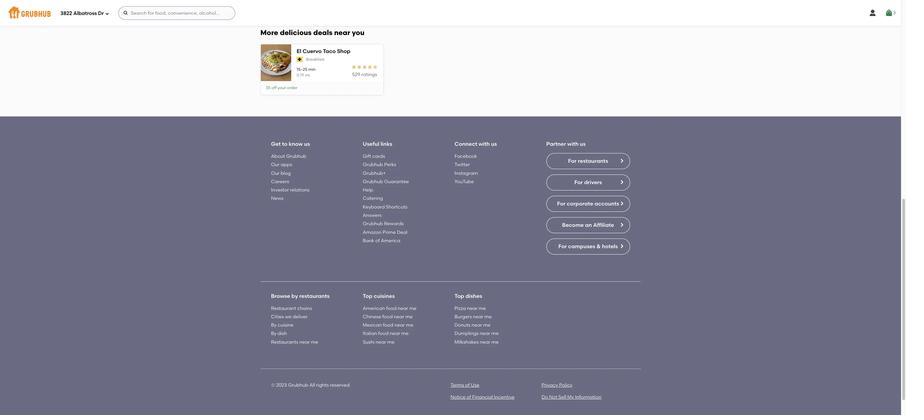 Task type: locate. For each thing, give the bounding box(es) containing it.
near up dumplings near me link
[[472, 323, 482, 328]]

instagram link
[[455, 170, 478, 176]]

shop
[[337, 48, 351, 54]]

cuisines
[[374, 293, 395, 299]]

grubhub left all
[[288, 383, 308, 388]]

drivers
[[584, 179, 602, 186]]

me down the american food near me link at the left
[[406, 314, 413, 320]]

partner with us
[[547, 141, 586, 147]]

for corporate accounts link
[[547, 196, 630, 212]]

near down dumplings near me link
[[480, 339, 491, 345]]

useful links
[[363, 141, 393, 147]]

browse
[[271, 293, 290, 299]]

do not sell my information
[[542, 395, 602, 400]]

facebook twitter instagram youtube
[[455, 154, 478, 185]]

3 right image from the top
[[619, 244, 625, 249]]

grubhub down know
[[286, 154, 307, 159]]

for inside for corporate accounts "link"
[[557, 201, 566, 207]]

$5 off your order
[[266, 85, 298, 90]]

for left corporate
[[557, 201, 566, 207]]

chinese food near me link
[[363, 314, 413, 320]]

restaurants up 'chains'
[[299, 293, 330, 299]]

for drivers
[[575, 179, 602, 186]]

near down the american food near me link at the left
[[394, 314, 405, 320]]

top
[[363, 293, 373, 299], [455, 293, 464, 299]]

donuts
[[455, 323, 471, 328]]

ratings
[[362, 72, 377, 78]]

0 vertical spatial right image
[[619, 158, 625, 164]]

for restaurants
[[568, 158, 609, 164]]

answers link
[[363, 213, 382, 218]]

for down the partner with us
[[568, 158, 577, 164]]

for left drivers
[[575, 179, 583, 186]]

1 vertical spatial of
[[465, 383, 470, 388]]

me down the italian food near me link
[[388, 339, 395, 345]]

cards
[[373, 154, 385, 159]]

el cuervo taco shop link
[[297, 48, 378, 55]]

grubhub down gift cards "link"
[[363, 162, 383, 168]]

of right the notice
[[467, 395, 471, 400]]

right image inside "for restaurants" link
[[619, 158, 625, 164]]

restaurant chains link
[[271, 306, 312, 311]]

for inside for campuses & hotels link
[[559, 243, 567, 250]]

of left use
[[465, 383, 470, 388]]

top up pizza
[[455, 293, 464, 299]]

0 horizontal spatial us
[[304, 141, 310, 147]]

use
[[471, 383, 480, 388]]

connect
[[455, 141, 478, 147]]

taco
[[323, 48, 336, 54]]

american food near me link
[[363, 306, 417, 311]]

© 2023 grubhub all rights reserved.
[[271, 383, 351, 388]]

grubhub+
[[363, 170, 386, 176]]

me inside restaurant chains cities we deliver by cuisine by dish restaurants near me
[[311, 339, 318, 345]]

food down chinese food near me link
[[383, 323, 394, 328]]

svg image
[[886, 9, 894, 17], [123, 10, 129, 16]]

0 horizontal spatial restaurants
[[299, 293, 330, 299]]

right image for for campuses & hotels
[[619, 244, 625, 249]]

rewards
[[384, 221, 404, 227]]

amazon
[[363, 230, 382, 235]]

for
[[568, 158, 577, 164], [575, 179, 583, 186], [557, 201, 566, 207], [559, 243, 567, 250]]

restaurants
[[271, 339, 298, 345]]

with right partner
[[568, 141, 579, 147]]

me right the restaurants
[[311, 339, 318, 345]]

2023
[[276, 383, 287, 388]]

1 horizontal spatial with
[[568, 141, 579, 147]]

1 vertical spatial our
[[271, 170, 280, 176]]

notice of financial incentive
[[451, 395, 515, 400]]

right image
[[619, 158, 625, 164], [619, 222, 625, 228], [619, 244, 625, 249]]

svg image right dr
[[105, 12, 109, 16]]

me up milkshakes near me "link"
[[492, 331, 499, 337]]

1 vertical spatial by
[[271, 331, 277, 337]]

america
[[381, 238, 401, 244]]

2 top from the left
[[455, 293, 464, 299]]

with for partner
[[568, 141, 579, 147]]

become an affiliate
[[562, 222, 615, 228]]

with
[[479, 141, 490, 147], [568, 141, 579, 147]]

2 right image from the top
[[619, 201, 625, 206]]

1 with from the left
[[479, 141, 490, 147]]

us right connect
[[491, 141, 497, 147]]

financial
[[473, 395, 493, 400]]

me up chinese food near me link
[[409, 306, 417, 311]]

2 horizontal spatial us
[[580, 141, 586, 147]]

Search for food, convenience, alcohol... search field
[[118, 6, 235, 20]]

our up the careers
[[271, 170, 280, 176]]

0 vertical spatial by
[[271, 323, 277, 328]]

1 by from the top
[[271, 323, 277, 328]]

by
[[292, 293, 298, 299]]

1 right image from the top
[[619, 180, 625, 185]]

el cuervo taco shop logo image
[[261, 44, 292, 82]]

near down the italian food near me link
[[376, 339, 386, 345]]

right image inside for drivers link
[[619, 180, 625, 185]]

us for connect with us
[[491, 141, 497, 147]]

right image
[[619, 180, 625, 185], [619, 201, 625, 206]]

for campuses & hotels link
[[547, 239, 630, 255]]

facebook link
[[455, 154, 477, 159]]

breakfast
[[306, 57, 325, 62]]

0 vertical spatial right image
[[619, 180, 625, 185]]

1 horizontal spatial top
[[455, 293, 464, 299]]

top up american
[[363, 293, 373, 299]]

0 horizontal spatial with
[[479, 141, 490, 147]]

0 vertical spatial restaurants
[[578, 158, 609, 164]]

us
[[304, 141, 310, 147], [491, 141, 497, 147], [580, 141, 586, 147]]

star icon image
[[351, 64, 357, 70], [357, 64, 362, 70], [362, 64, 367, 70], [367, 64, 373, 70], [373, 64, 378, 70], [373, 64, 378, 70]]

affiliate
[[594, 222, 615, 228]]

deal
[[397, 230, 408, 235]]

1 top from the left
[[363, 293, 373, 299]]

privacy policy link
[[542, 383, 573, 388]]

2 us from the left
[[491, 141, 497, 147]]

for inside "for restaurants" link
[[568, 158, 577, 164]]

2 with from the left
[[568, 141, 579, 147]]

right image for become an affiliate
[[619, 222, 625, 228]]

of inside the gift cards grubhub perks grubhub+ grubhub guarantee help catering keyboard shortcuts answers grubhub rewards amazon prime deal bank of america
[[376, 238, 380, 244]]

keyboard
[[363, 204, 385, 210]]

for inside for drivers link
[[575, 179, 583, 186]]

grubhub down grubhub+
[[363, 179, 383, 185]]

restaurants up drivers
[[578, 158, 609, 164]]

1 right image from the top
[[619, 158, 625, 164]]

partner
[[547, 141, 566, 147]]

cuervo
[[303, 48, 322, 54]]

svg image
[[869, 9, 877, 17], [105, 12, 109, 16]]

of right bank
[[376, 238, 380, 244]]

an
[[585, 222, 592, 228]]

2 vertical spatial of
[[467, 395, 471, 400]]

1 vertical spatial right image
[[619, 222, 625, 228]]

0 horizontal spatial top
[[363, 293, 373, 299]]

me down chinese food near me link
[[406, 323, 414, 328]]

browse by restaurants
[[271, 293, 330, 299]]

1 us from the left
[[304, 141, 310, 147]]

svg image left 3 button
[[869, 9, 877, 17]]

we
[[285, 314, 292, 320]]

for left campuses
[[559, 243, 567, 250]]

top for top cuisines
[[363, 293, 373, 299]]

grubhub perks link
[[363, 162, 396, 168]]

right image inside become an affiliate link
[[619, 222, 625, 228]]

near right the restaurants
[[300, 339, 310, 345]]

0 vertical spatial of
[[376, 238, 380, 244]]

0 horizontal spatial svg image
[[123, 10, 129, 16]]

1 horizontal spatial us
[[491, 141, 497, 147]]

corporate
[[567, 201, 594, 207]]

italian
[[363, 331, 377, 337]]

near inside restaurant chains cities we deliver by cuisine by dish restaurants near me
[[300, 339, 310, 345]]

with right connect
[[479, 141, 490, 147]]

near up donuts near me link
[[473, 314, 484, 320]]

by cuisine link
[[271, 323, 294, 328]]

by left dish
[[271, 331, 277, 337]]

for restaurants link
[[547, 153, 630, 169]]

dr
[[98, 10, 104, 16]]

bank of america link
[[363, 238, 401, 244]]

3 us from the left
[[580, 141, 586, 147]]

food up sushi near me link
[[378, 331, 389, 337]]

sushi
[[363, 339, 375, 345]]

by down cities
[[271, 323, 277, 328]]

1 our from the top
[[271, 162, 280, 168]]

0 vertical spatial our
[[271, 162, 280, 168]]

accounts
[[595, 201, 620, 207]]

terms of use link
[[451, 383, 480, 388]]

notice of financial incentive link
[[451, 395, 515, 400]]

3822
[[60, 10, 72, 16]]

with for connect
[[479, 141, 490, 147]]

of
[[376, 238, 380, 244], [465, 383, 470, 388], [467, 395, 471, 400]]

shortcuts
[[386, 204, 408, 210]]

near
[[334, 28, 350, 37], [398, 306, 408, 311], [467, 306, 478, 311], [394, 314, 405, 320], [473, 314, 484, 320], [395, 323, 405, 328], [472, 323, 482, 328], [390, 331, 400, 337], [480, 331, 491, 337], [300, 339, 310, 345], [376, 339, 386, 345], [480, 339, 491, 345]]

1 vertical spatial right image
[[619, 201, 625, 206]]

2 right image from the top
[[619, 222, 625, 228]]

us up for restaurants
[[580, 141, 586, 147]]

1 horizontal spatial svg image
[[886, 9, 894, 17]]

food
[[386, 306, 397, 311], [383, 314, 393, 320], [383, 323, 394, 328], [378, 331, 389, 337]]

burgers near me link
[[455, 314, 492, 320]]

right image inside for corporate accounts "link"
[[619, 201, 625, 206]]

2 vertical spatial right image
[[619, 244, 625, 249]]

us right know
[[304, 141, 310, 147]]

amazon prime deal link
[[363, 230, 408, 235]]

not
[[549, 395, 558, 400]]

burgers
[[455, 314, 472, 320]]

our down about
[[271, 162, 280, 168]]

me up dumplings near me link
[[484, 323, 491, 328]]

apps
[[281, 162, 292, 168]]

grubhub rewards link
[[363, 221, 404, 227]]

1 horizontal spatial svg image
[[869, 9, 877, 17]]

right image inside for campuses & hotels link
[[619, 244, 625, 249]]

policy
[[560, 383, 573, 388]]

facebook
[[455, 154, 477, 159]]



Task type: describe. For each thing, give the bounding box(es) containing it.
get
[[271, 141, 281, 147]]

about
[[271, 154, 285, 159]]

careers link
[[271, 179, 289, 185]]

us for partner with us
[[580, 141, 586, 147]]

all
[[310, 383, 315, 388]]

2 by from the top
[[271, 331, 277, 337]]

more delicious deals near you
[[261, 28, 365, 37]]

for for for campuses & hotels
[[559, 243, 567, 250]]

for for for corporate accounts
[[557, 201, 566, 207]]

order
[[287, 85, 298, 90]]

me up burgers near me link
[[479, 306, 486, 311]]

grubhub down answers on the bottom of the page
[[363, 221, 383, 227]]

$5
[[266, 85, 271, 90]]

right image for for corporate accounts
[[619, 201, 625, 206]]

15–25
[[297, 67, 308, 72]]

our apps link
[[271, 162, 292, 168]]

youtube link
[[455, 179, 474, 185]]

529
[[352, 72, 360, 78]]

me up donuts near me link
[[485, 314, 492, 320]]

©
[[271, 383, 275, 388]]

for for for restaurants
[[568, 158, 577, 164]]

me down mexican food near me link
[[402, 331, 409, 337]]

for for for drivers
[[575, 179, 583, 186]]

keyboard shortcuts link
[[363, 204, 408, 210]]

mexican food near me link
[[363, 323, 414, 328]]

me down dumplings near me link
[[492, 339, 499, 345]]

1 horizontal spatial restaurants
[[578, 158, 609, 164]]

near down chinese food near me link
[[395, 323, 405, 328]]

grubhub+ link
[[363, 170, 386, 176]]

chains
[[297, 306, 312, 311]]

food up chinese food near me link
[[386, 306, 397, 311]]

news
[[271, 196, 284, 201]]

right image for for restaurants
[[619, 158, 625, 164]]

1 vertical spatial restaurants
[[299, 293, 330, 299]]

gift cards link
[[363, 154, 385, 159]]

more
[[261, 28, 278, 37]]

&
[[597, 243, 601, 250]]

grubhub inside about grubhub our apps our blog careers investor relations news
[[286, 154, 307, 159]]

do
[[542, 395, 548, 400]]

near up chinese food near me link
[[398, 306, 408, 311]]

3 button
[[886, 7, 896, 19]]

of for terms
[[465, 383, 470, 388]]

become an affiliate link
[[547, 217, 630, 233]]

sushi near me link
[[363, 339, 395, 345]]

near up milkshakes near me "link"
[[480, 331, 491, 337]]

your
[[278, 85, 286, 90]]

subscription pass image
[[297, 57, 304, 62]]

youtube
[[455, 179, 474, 185]]

campuses
[[569, 243, 596, 250]]

cuisine
[[278, 323, 294, 328]]

twitter
[[455, 162, 470, 168]]

near left you
[[334, 28, 350, 37]]

perks
[[384, 162, 396, 168]]

useful
[[363, 141, 380, 147]]

top dishes
[[455, 293, 483, 299]]

our blog link
[[271, 170, 291, 176]]

terms of use
[[451, 383, 480, 388]]

albatross
[[73, 10, 97, 16]]

connect with us
[[455, 141, 497, 147]]

twitter link
[[455, 162, 470, 168]]

right image for for drivers
[[619, 180, 625, 185]]

hotels
[[602, 243, 618, 250]]

min
[[309, 67, 316, 72]]

restaurants near me link
[[271, 339, 318, 345]]

reserved.
[[330, 383, 351, 388]]

american
[[363, 306, 385, 311]]

milkshakes near me link
[[455, 339, 499, 345]]

main navigation navigation
[[0, 0, 902, 26]]

news link
[[271, 196, 284, 201]]

dish
[[278, 331, 287, 337]]

by dish link
[[271, 331, 287, 337]]

0 horizontal spatial svg image
[[105, 12, 109, 16]]

catering link
[[363, 196, 383, 201]]

of for notice
[[467, 395, 471, 400]]

do not sell my information link
[[542, 395, 602, 400]]

relations
[[290, 187, 310, 193]]

privacy policy
[[542, 383, 573, 388]]

donuts near me link
[[455, 323, 491, 328]]

help link
[[363, 187, 374, 193]]

rights
[[316, 383, 329, 388]]

links
[[381, 141, 393, 147]]

deliver
[[293, 314, 308, 320]]

restaurant
[[271, 306, 296, 311]]

you
[[352, 28, 365, 37]]

529 ratings
[[352, 72, 377, 78]]

for campuses & hotels
[[559, 243, 618, 250]]

answers
[[363, 213, 382, 218]]

svg image inside 3 button
[[886, 9, 894, 17]]

milkshakes
[[455, 339, 479, 345]]

to
[[282, 141, 288, 147]]

italian food near me link
[[363, 331, 409, 337]]

about grubhub our apps our blog careers investor relations news
[[271, 154, 310, 201]]

prime
[[383, 230, 396, 235]]

near up burgers near me link
[[467, 306, 478, 311]]

top for top dishes
[[455, 293, 464, 299]]

gift
[[363, 154, 371, 159]]

near down mexican food near me link
[[390, 331, 400, 337]]

food up mexican food near me link
[[383, 314, 393, 320]]

gift cards grubhub perks grubhub+ grubhub guarantee help catering keyboard shortcuts answers grubhub rewards amazon prime deal bank of america
[[363, 154, 409, 244]]

cities
[[271, 314, 284, 320]]

2 our from the top
[[271, 170, 280, 176]]

off
[[272, 85, 277, 90]]

instagram
[[455, 170, 478, 176]]

deals
[[313, 28, 333, 37]]

blog
[[281, 170, 291, 176]]

incentive
[[494, 395, 515, 400]]



Task type: vqa. For each thing, say whether or not it's contained in the screenshot.
1st Nah from the bottom
no



